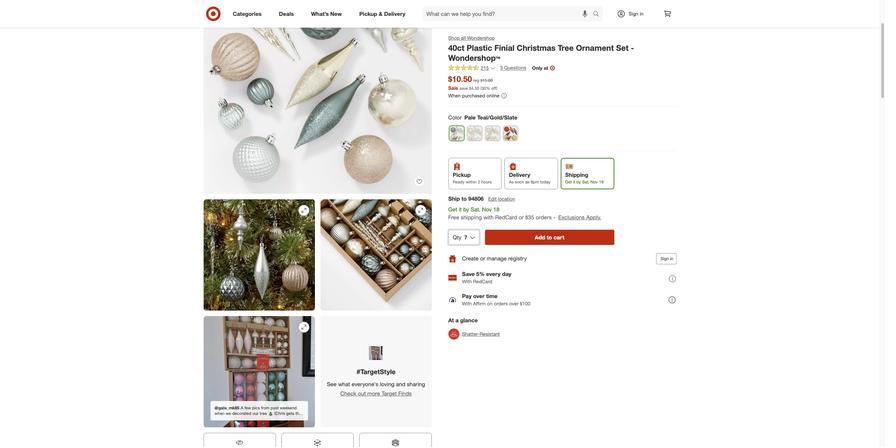 Task type: describe. For each thing, give the bounding box(es) containing it.
time
[[487, 293, 498, 300]]

christmas
[[517, 43, 556, 53]]

215
[[481, 65, 489, 71]]

within
[[466, 180, 477, 185]]

sign in link
[[612, 6, 655, 21]]

pay
[[463, 293, 472, 300]]

at a glance
[[449, 317, 478, 324]]

get inside get it by sat, nov 18 free shipping with redcard or $35 orders - exclusions apply.
[[449, 206, 458, 213]]

glance
[[461, 317, 478, 324]]

$10.50 reg $15.00 sale save $ 4.50 ( 30 % off )
[[449, 74, 498, 91]]

what's
[[311, 10, 329, 17]]

7
[[465, 234, 468, 241]]

red/green/gold image
[[504, 126, 518, 141]]

purchased
[[463, 93, 486, 99]]

and
[[396, 381, 406, 388]]

pale teal/gold/slate image
[[450, 126, 464, 141]]

94806
[[469, 196, 484, 202]]

exclusions
[[559, 214, 585, 221]]

%
[[487, 86, 491, 91]]

sat, inside get it by sat, nov 18 free shipping with redcard or $35 orders - exclusions apply.
[[471, 206, 481, 213]]

add to cart button
[[485, 230, 615, 245]]

every
[[487, 271, 501, 278]]

soon
[[515, 180, 525, 185]]

delivery as soon as 6pm today
[[509, 172, 551, 185]]

ship to 94806
[[449, 196, 484, 202]]

save
[[463, 271, 475, 278]]

- inside "shop all wondershop 40ct plastic finial christmas tree ornament set - wondershop™"
[[631, 43, 635, 53]]

when
[[449, 93, 461, 99]]

online
[[487, 93, 500, 99]]

0 horizontal spatial or
[[481, 255, 486, 262]]

reg
[[474, 78, 480, 83]]

a
[[456, 317, 459, 324]]

finds
[[399, 391, 412, 397]]

apply.
[[587, 214, 602, 221]]

search
[[590, 11, 607, 18]]

6pm
[[531, 180, 539, 185]]

day
[[503, 271, 512, 278]]

18 inside the shipping get it by sat, nov 18
[[600, 180, 604, 185]]

$35
[[526, 214, 535, 221]]

@gala_mk85
[[215, 406, 240, 411]]

all
[[461, 35, 466, 41]]

0 horizontal spatial sign in
[[629, 11, 644, 17]]

in inside 'button'
[[671, 256, 674, 261]]

get it by sat, nov 18 free shipping with redcard or $35 orders - exclusions apply.
[[449, 206, 602, 221]]

exclusions apply. link
[[559, 214, 602, 221]]

save 5% every day with redcard
[[463, 271, 512, 285]]

as
[[509, 180, 514, 185]]

to for cart
[[547, 234, 553, 241]]

plastic
[[467, 43, 493, 53]]

$100
[[520, 301, 531, 307]]

registry
[[509, 255, 527, 262]]

shatter-
[[463, 331, 480, 337]]

shipping
[[461, 214, 482, 221]]

categories
[[233, 10, 262, 17]]

on
[[488, 301, 493, 307]]

#targetstyle preview 1 image
[[369, 347, 383, 360]]

it inside the shipping get it by sat, nov 18
[[574, 180, 576, 185]]

215 link
[[449, 64, 496, 73]]

40ct plastic finial christmas tree ornament set - wondershop™, 1 of 7 image
[[204, 0, 432, 194]]

shatter-resistant button
[[449, 327, 500, 342]]

0 horizontal spatial delivery
[[384, 10, 406, 17]]

with inside pay over time with affirm on orders over $100
[[463, 301, 472, 307]]

delivery inside delivery as soon as 6pm today
[[509, 172, 531, 179]]

create
[[463, 255, 479, 262]]

free
[[449, 214, 460, 221]]

finial
[[495, 43, 515, 53]]

$
[[470, 86, 472, 91]]

sign inside 'button'
[[661, 256, 670, 261]]

with
[[484, 214, 494, 221]]

wondershop™
[[449, 53, 501, 63]]

search button
[[590, 6, 607, 23]]

edit location
[[489, 196, 516, 202]]

qty 7
[[453, 234, 468, 241]]

pickup & delivery
[[360, 10, 406, 17]]

What can we help you find? suggestions appear below search field
[[423, 6, 595, 21]]

when purchased online
[[449, 93, 500, 99]]

0 vertical spatial in
[[640, 11, 644, 17]]

hours
[[482, 180, 492, 185]]

nov inside get it by sat, nov 18 free shipping with redcard or $35 orders - exclusions apply.
[[482, 206, 492, 213]]

add
[[535, 234, 546, 241]]

affirm
[[474, 301, 486, 307]]

as
[[526, 180, 530, 185]]

check
[[341, 391, 357, 397]]

questions
[[505, 65, 527, 71]]

candy champagne image
[[468, 126, 482, 141]]

deals
[[279, 10, 294, 17]]

#targetstyle
[[357, 368, 396, 376]]

0 horizontal spatial sign
[[629, 11, 639, 17]]



Task type: locate. For each thing, give the bounding box(es) containing it.
1 vertical spatial to
[[547, 234, 553, 241]]

photo from @gala_mk85, 4 of 7 image
[[204, 317, 315, 428]]

0 vertical spatial to
[[462, 196, 467, 202]]

)
[[497, 86, 498, 91]]

1 horizontal spatial to
[[547, 234, 553, 241]]

at
[[544, 65, 549, 71]]

0 horizontal spatial sat,
[[471, 206, 481, 213]]

by inside the shipping get it by sat, nov 18
[[577, 180, 581, 185]]

shipping get it by sat, nov 18
[[566, 172, 604, 185]]

3 questions
[[501, 65, 527, 71]]

or right create
[[481, 255, 486, 262]]

1 horizontal spatial orders
[[536, 214, 552, 221]]

1 vertical spatial 18
[[494, 206, 500, 213]]

categories link
[[227, 6, 271, 21]]

1 vertical spatial sat,
[[471, 206, 481, 213]]

orders inside get it by sat, nov 18 free shipping with redcard or $35 orders - exclusions apply.
[[536, 214, 552, 221]]

0 vertical spatial sign in
[[629, 11, 644, 17]]

shop
[[449, 35, 460, 41]]

0 vertical spatial or
[[519, 214, 524, 221]]

edit location button
[[488, 196, 516, 203]]

1 horizontal spatial over
[[510, 301, 519, 307]]

get down shipping
[[566, 180, 572, 185]]

1 vertical spatial get
[[449, 206, 458, 213]]

more
[[368, 391, 380, 397]]

0 vertical spatial it
[[574, 180, 576, 185]]

get inside the shipping get it by sat, nov 18
[[566, 180, 572, 185]]

today
[[541, 180, 551, 185]]

1 horizontal spatial get
[[566, 180, 572, 185]]

0 horizontal spatial to
[[462, 196, 467, 202]]

pickup inside pickup ready within 2 hours
[[453, 172, 471, 179]]

- inside get it by sat, nov 18 free shipping with redcard or $35 orders - exclusions apply.
[[554, 214, 556, 221]]

deals link
[[273, 6, 303, 21]]

0 horizontal spatial over
[[474, 293, 485, 300]]

1 horizontal spatial by
[[577, 180, 581, 185]]

0 vertical spatial orders
[[536, 214, 552, 221]]

over
[[474, 293, 485, 300], [510, 301, 519, 307]]

3
[[501, 65, 503, 71]]

in
[[640, 11, 644, 17], [671, 256, 674, 261]]

&
[[379, 10, 383, 17]]

40ct
[[449, 43, 465, 53]]

1 horizontal spatial or
[[519, 214, 524, 221]]

0 horizontal spatial in
[[640, 11, 644, 17]]

1 horizontal spatial -
[[631, 43, 635, 53]]

orders
[[536, 214, 552, 221], [494, 301, 508, 307]]

redcard inside get it by sat, nov 18 free shipping with redcard or $35 orders - exclusions apply.
[[496, 214, 518, 221]]

with down save on the bottom of page
[[463, 279, 472, 285]]

with down 'pay'
[[463, 301, 472, 307]]

delivery right &
[[384, 10, 406, 17]]

it up free
[[459, 206, 462, 213]]

to for 94806
[[462, 196, 467, 202]]

1 vertical spatial nov
[[482, 206, 492, 213]]

1 horizontal spatial delivery
[[509, 172, 531, 179]]

2
[[478, 180, 481, 185]]

with inside save 5% every day with redcard
[[463, 279, 472, 285]]

with
[[463, 279, 472, 285], [463, 301, 472, 307]]

pickup
[[360, 10, 378, 17], [453, 172, 471, 179]]

resistant
[[480, 331, 500, 337]]

-
[[631, 43, 635, 53], [554, 214, 556, 221]]

pickup & delivery link
[[354, 6, 414, 21]]

by inside get it by sat, nov 18 free shipping with redcard or $35 orders - exclusions apply.
[[464, 206, 470, 213]]

40ct plastic finial christmas tree ornament set - wondershop™, 2 of 7 image
[[204, 200, 315, 311]]

shop all wondershop 40ct plastic finial christmas tree ornament set - wondershop™
[[449, 35, 635, 63]]

teal/gold/slate
[[478, 114, 518, 121]]

redcard right with at right
[[496, 214, 518, 221]]

1 vertical spatial pickup
[[453, 172, 471, 179]]

1 horizontal spatial pickup
[[453, 172, 471, 179]]

to right add
[[547, 234, 553, 241]]

by down shipping
[[577, 180, 581, 185]]

1 horizontal spatial 18
[[600, 180, 604, 185]]

$10.50
[[449, 74, 472, 84]]

orders inside pay over time with affirm on orders over $100
[[494, 301, 508, 307]]

0 vertical spatial sign
[[629, 11, 639, 17]]

tree
[[558, 43, 574, 53]]

loving
[[380, 381, 395, 388]]

pickup left &
[[360, 10, 378, 17]]

0 horizontal spatial get
[[449, 206, 458, 213]]

shatter-resistant
[[463, 331, 500, 337]]

sign in inside 'button'
[[661, 256, 674, 261]]

sale
[[449, 85, 459, 91]]

0 vertical spatial by
[[577, 180, 581, 185]]

pickup up ready
[[453, 172, 471, 179]]

pink/champagne image
[[486, 126, 500, 141]]

delivery
[[384, 10, 406, 17], [509, 172, 531, 179]]

0 horizontal spatial nov
[[482, 206, 492, 213]]

0 vertical spatial delivery
[[384, 10, 406, 17]]

to right the ship
[[462, 196, 467, 202]]

shipping
[[566, 172, 589, 179]]

0 vertical spatial -
[[631, 43, 635, 53]]

18 inside get it by sat, nov 18 free shipping with redcard or $35 orders - exclusions apply.
[[494, 206, 500, 213]]

0 horizontal spatial 18
[[494, 206, 500, 213]]

new
[[331, 10, 342, 17]]

delivery up soon
[[509, 172, 531, 179]]

ready
[[453, 180, 465, 185]]

cart
[[554, 234, 565, 241]]

40ct plastic finial christmas tree ornament set - wondershop™, 3 of 7 image
[[321, 200, 432, 311]]

18
[[600, 180, 604, 185], [494, 206, 500, 213]]

(
[[481, 86, 482, 91]]

0 horizontal spatial pickup
[[360, 10, 378, 17]]

1 vertical spatial or
[[481, 255, 486, 262]]

sign in button
[[657, 254, 677, 265]]

what's new
[[311, 10, 342, 17]]

1 vertical spatial delivery
[[509, 172, 531, 179]]

what's new link
[[305, 6, 351, 21]]

1 vertical spatial orders
[[494, 301, 508, 307]]

1 vertical spatial sign in
[[661, 256, 674, 261]]

sat, inside the shipping get it by sat, nov 18
[[583, 180, 590, 185]]

0 horizontal spatial by
[[464, 206, 470, 213]]

5%
[[477, 271, 485, 278]]

orders right $35
[[536, 214, 552, 221]]

1 with from the top
[[463, 279, 472, 285]]

pickup ready within 2 hours
[[453, 172, 492, 185]]

out
[[358, 391, 366, 397]]

or inside get it by sat, nov 18 free shipping with redcard or $35 orders - exclusions apply.
[[519, 214, 524, 221]]

redcard
[[496, 214, 518, 221], [474, 279, 493, 285]]

add to cart
[[535, 234, 565, 241]]

at
[[449, 317, 454, 324]]

nov inside the shipping get it by sat, nov 18
[[591, 180, 598, 185]]

1 horizontal spatial sat,
[[583, 180, 590, 185]]

save
[[460, 86, 468, 91]]

over left $100
[[510, 301, 519, 307]]

see what everyone's loving and sharing check out more target finds
[[327, 381, 425, 397]]

qty
[[453, 234, 462, 241]]

pay over time with affirm on orders over $100
[[463, 293, 531, 307]]

0 vertical spatial 18
[[600, 180, 604, 185]]

0 vertical spatial get
[[566, 180, 572, 185]]

2 with from the top
[[463, 301, 472, 307]]

sharing
[[407, 381, 425, 388]]

redcard down 5%
[[474, 279, 493, 285]]

1 horizontal spatial redcard
[[496, 214, 518, 221]]

target
[[382, 391, 397, 397]]

1 vertical spatial over
[[510, 301, 519, 307]]

30
[[482, 86, 487, 91]]

sign
[[629, 11, 639, 17], [661, 256, 670, 261]]

0 vertical spatial nov
[[591, 180, 598, 185]]

create or manage registry
[[463, 255, 527, 262]]

0 vertical spatial pickup
[[360, 10, 378, 17]]

0 vertical spatial over
[[474, 293, 485, 300]]

ship
[[449, 196, 460, 202]]

manage
[[487, 255, 507, 262]]

0 horizontal spatial -
[[554, 214, 556, 221]]

everyone's
[[352, 381, 379, 388]]

orders right on
[[494, 301, 508, 307]]

sat,
[[583, 180, 590, 185], [471, 206, 481, 213]]

1 vertical spatial by
[[464, 206, 470, 213]]

1 vertical spatial -
[[554, 214, 556, 221]]

1 horizontal spatial in
[[671, 256, 674, 261]]

get up free
[[449, 206, 458, 213]]

1 vertical spatial in
[[671, 256, 674, 261]]

by up shipping
[[464, 206, 470, 213]]

0 vertical spatial redcard
[[496, 214, 518, 221]]

it inside get it by sat, nov 18 free shipping with redcard or $35 orders - exclusions apply.
[[459, 206, 462, 213]]

it
[[574, 180, 576, 185], [459, 206, 462, 213]]

1 horizontal spatial sign in
[[661, 256, 674, 261]]

1 horizontal spatial nov
[[591, 180, 598, 185]]

redcard inside save 5% every day with redcard
[[474, 279, 493, 285]]

pickup for ready
[[453, 172, 471, 179]]

or left $35
[[519, 214, 524, 221]]

over up affirm
[[474, 293, 485, 300]]

sat, down shipping
[[583, 180, 590, 185]]

- left the exclusions
[[554, 214, 556, 221]]

set
[[617, 43, 629, 53]]

only
[[533, 65, 543, 71]]

- right set
[[631, 43, 635, 53]]

to inside add to cart button
[[547, 234, 553, 241]]

1 vertical spatial with
[[463, 301, 472, 307]]

0 horizontal spatial orders
[[494, 301, 508, 307]]

pickup for &
[[360, 10, 378, 17]]

0 vertical spatial sat,
[[583, 180, 590, 185]]

$15.00
[[481, 78, 493, 83]]

1 horizontal spatial sign
[[661, 256, 670, 261]]

see
[[327, 381, 337, 388]]

what
[[338, 381, 350, 388]]

0 horizontal spatial it
[[459, 206, 462, 213]]

wondershop
[[468, 35, 495, 41]]

it down shipping
[[574, 180, 576, 185]]

0 horizontal spatial redcard
[[474, 279, 493, 285]]

check out more target finds link
[[327, 390, 425, 398]]

1 vertical spatial sign
[[661, 256, 670, 261]]

or
[[519, 214, 524, 221], [481, 255, 486, 262]]

sat, up shipping
[[471, 206, 481, 213]]

1 vertical spatial it
[[459, 206, 462, 213]]

1 vertical spatial redcard
[[474, 279, 493, 285]]

1 horizontal spatial it
[[574, 180, 576, 185]]

0 vertical spatial with
[[463, 279, 472, 285]]

color pale teal/gold/slate
[[449, 114, 518, 121]]



Task type: vqa. For each thing, say whether or not it's contained in the screenshot.
'EDIT' on the top right of the page
yes



